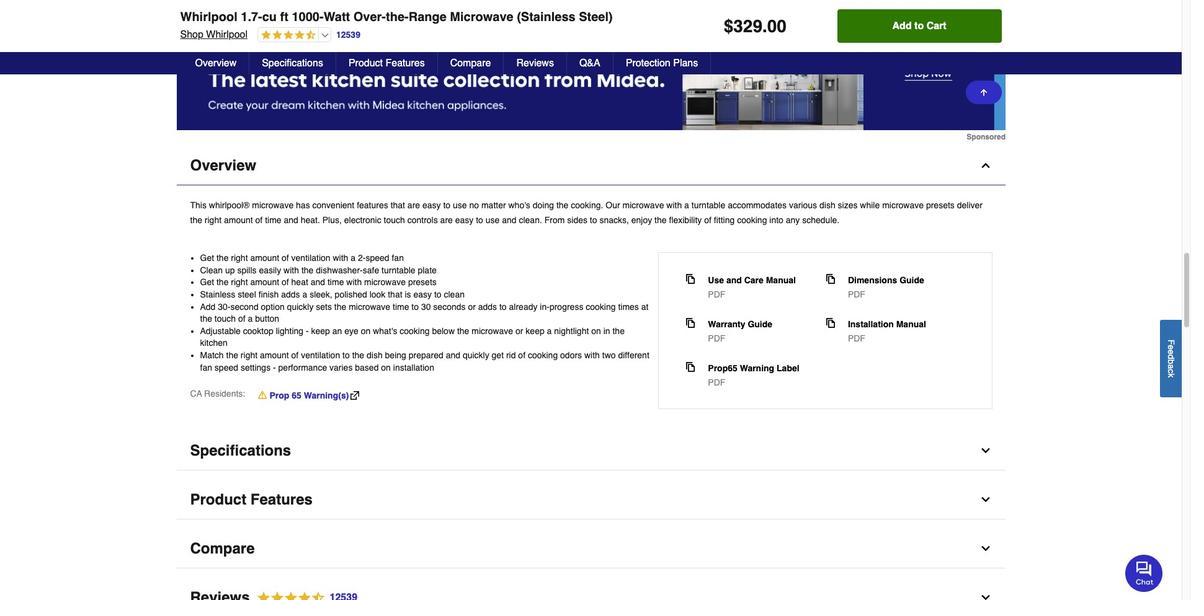 Task type: describe. For each thing, give the bounding box(es) containing it.
button
[[255, 314, 279, 324]]

with left two
[[585, 351, 600, 361]]

00
[[768, 16, 787, 36]]

use
[[709, 276, 724, 286]]

range
[[409, 10, 447, 24]]

0 vertical spatial fan
[[392, 253, 404, 263]]

sizes
[[838, 201, 858, 211]]

document image for use
[[686, 275, 696, 284]]

1 horizontal spatial features
[[386, 58, 425, 69]]

0 vertical spatial specifications button
[[250, 52, 336, 74]]

0 vertical spatial product features button
[[336, 52, 438, 74]]

clean.
[[519, 216, 542, 226]]

no
[[470, 201, 479, 211]]

being
[[385, 351, 406, 361]]

kitchen
[[200, 339, 228, 349]]

clean
[[200, 266, 223, 276]]

2 vertical spatial time
[[393, 302, 409, 312]]

chevron down image for compare
[[980, 543, 992, 556]]

up
[[225, 266, 235, 276]]

with up polished
[[347, 278, 362, 288]]

f
[[1167, 340, 1177, 345]]

to left the already
[[500, 302, 507, 312]]

1 horizontal spatial are
[[440, 216, 453, 226]]

polished
[[335, 290, 367, 300]]

based
[[355, 363, 379, 373]]

f e e d b a c k button
[[1161, 320, 1183, 398]]

prop65
[[709, 364, 738, 374]]

seconds
[[434, 302, 466, 312]]

shop whirlpool
[[180, 29, 248, 40]]

has
[[296, 201, 310, 211]]

warranty
[[709, 320, 746, 330]]

add to cart button
[[838, 9, 1002, 43]]

right up spills
[[231, 253, 248, 263]]

pdf for installation manual pdf
[[849, 334, 866, 344]]

a inside the this whirlpool® microwave has convenient features that are easy to use no matter who's doing the cooking. our microwave with a turntable accommodates various dish sizes while microwave presets deliver the right amount of time and heat. plus, electronic touch controls are easy to use and clean. from sides to snacks, enjoy the flexibility of fitting cooking into any schedule.
[[685, 201, 690, 211]]

1 horizontal spatial adds
[[478, 302, 497, 312]]

1 horizontal spatial or
[[516, 326, 524, 336]]

prepared
[[409, 351, 444, 361]]

over-
[[354, 10, 386, 24]]

get the right amount of ventilation with a 2-speed fan clean up spills easily with the dishwasher-safe turntable plate get the right amount of heat and time with microwave presets stainless steel finish adds a sleek, polished look that is easy to clean add 30-second option quickly sets the microwave time to 30 seconds or adds to already in-progress cooking times at the touch of a button adjustable cooktop lighting - keep an eye on what's cooking below the microwave or keep a nightlight on in the kitchen match the right amount of ventilation to the dish being prepared and quickly get rid of cooking odors with two different fan speed settings - performance varies based on installation
[[200, 253, 650, 373]]

turntable inside the get the right amount of ventilation with a 2-speed fan clean up spills easily with the dishwasher-safe turntable plate get the right amount of heat and time with microwave presets stainless steel finish adds a sleek, polished look that is easy to clean add 30-second option quickly sets the microwave time to 30 seconds or adds to already in-progress cooking times at the touch of a button adjustable cooktop lighting - keep an eye on what's cooking below the microwave or keep a nightlight on in the kitchen match the right amount of ventilation to the dish being prepared and quickly get rid of cooking odors with two different fan speed settings - performance varies based on installation
[[382, 266, 416, 276]]

warning(s)
[[304, 391, 349, 401]]

overview for the top 'overview' button
[[195, 58, 237, 69]]

0 horizontal spatial product
[[190, 492, 247, 509]]

label
[[777, 364, 800, 374]]

329
[[734, 16, 763, 36]]

second
[[231, 302, 259, 312]]

snacks,
[[600, 216, 629, 226]]

option
[[261, 302, 285, 312]]

microwave right while
[[883, 201, 924, 211]]

electronic
[[344, 216, 382, 226]]

prop 65 warning(s) link
[[258, 390, 360, 402]]

1 vertical spatial quickly
[[463, 351, 490, 361]]

to left no
[[444, 201, 451, 211]]

progress
[[550, 302, 584, 312]]

document image for dimensions
[[826, 275, 836, 284]]

pdf for dimensions guide pdf
[[849, 290, 866, 300]]

features
[[357, 201, 388, 211]]

residents:
[[204, 389, 245, 399]]

warranty guide link
[[709, 319, 773, 331]]

chevron down image for specifications
[[980, 445, 992, 458]]

different
[[619, 351, 650, 361]]

chat invite button image
[[1126, 555, 1164, 593]]

easy for use
[[455, 216, 474, 226]]

1000-
[[292, 10, 324, 24]]

manual inside use and care manual pdf
[[766, 276, 796, 286]]

1 vertical spatial compare button
[[177, 530, 1006, 569]]

microwave up look at left
[[364, 278, 406, 288]]

turntable inside the this whirlpool® microwave has convenient features that are easy to use no matter who's doing the cooking. our microwave with a turntable accommodates various dish sizes while microwave presets deliver the right amount of time and heat. plus, electronic touch controls are easy to use and clean. from sides to snacks, enjoy the flexibility of fitting cooking into any schedule.
[[692, 201, 726, 211]]

and up sleek,
[[311, 278, 325, 288]]

$ 329 . 00
[[724, 16, 787, 36]]

ca residents:
[[190, 389, 245, 399]]

amount inside the this whirlpool® microwave has convenient features that are easy to use no matter who's doing the cooking. our microwave with a turntable accommodates various dish sizes while microwave presets deliver the right amount of time and heat. plus, electronic touch controls are easy to use and clean. from sides to snacks, enjoy the flexibility of fitting cooking into any schedule.
[[224, 216, 253, 226]]

warranty guide pdf
[[709, 320, 773, 344]]

rid
[[506, 351, 516, 361]]

watt
[[324, 10, 350, 24]]

guide for dimensions guide pdf
[[900, 276, 925, 286]]

amount up settings
[[260, 351, 289, 361]]

microwave left has
[[252, 201, 294, 211]]

eye
[[345, 326, 359, 336]]

steel
[[238, 290, 256, 300]]

and down "who's"
[[502, 216, 517, 226]]

that inside the get the right amount of ventilation with a 2-speed fan clean up spills easily with the dishwasher-safe turntable plate get the right amount of heat and time with microwave presets stainless steel finish adds a sleek, polished look that is easy to clean add 30-second option quickly sets the microwave time to 30 seconds or adds to already in-progress cooking times at the touch of a button adjustable cooktop lighting - keep an eye on what's cooking below the microwave or keep a nightlight on in the kitchen match the right amount of ventilation to the dish being prepared and quickly get rid of cooking odors with two different fan speed settings - performance varies based on installation
[[388, 290, 403, 300]]

the right match
[[226, 351, 238, 361]]

0 horizontal spatial features
[[251, 492, 313, 509]]

time inside the this whirlpool® microwave has convenient features that are easy to use no matter who's doing the cooking. our microwave with a turntable accommodates various dish sizes while microwave presets deliver the right amount of time and heat. plus, electronic touch controls are easy to use and clean. from sides to snacks, enjoy the flexibility of fitting cooking into any schedule.
[[265, 216, 282, 226]]

arrow up image
[[979, 88, 989, 97]]

the up based
[[352, 351, 364, 361]]

0 vertical spatial or
[[468, 302, 476, 312]]

c
[[1167, 369, 1177, 374]]

whirlpool 1.7-cu ft 1000-watt over-the-range microwave (stainless steel)
[[180, 10, 613, 24]]

1 vertical spatial ventilation
[[301, 351, 340, 361]]

to left the clean
[[434, 290, 442, 300]]

easy for fan
[[414, 290, 432, 300]]

the up from
[[557, 201, 569, 211]]

already
[[509, 302, 538, 312]]

what's
[[373, 326, 398, 336]]

a left nightlight
[[547, 326, 552, 336]]

microwave up 'enjoy'
[[623, 201, 664, 211]]

doing
[[533, 201, 554, 211]]

dimensions guide pdf
[[849, 276, 925, 300]]

whirlpool®
[[209, 201, 250, 211]]

cooktop
[[243, 326, 274, 336]]

2 get from the top
[[200, 278, 214, 288]]

1 vertical spatial 4.5 stars image
[[250, 591, 358, 601]]

our
[[606, 201, 621, 211]]

flexibility
[[669, 216, 702, 226]]

in-
[[540, 302, 550, 312]]

reviews
[[517, 58, 554, 69]]

prop65 warning label pdf
[[709, 364, 800, 388]]

the up stainless
[[217, 278, 229, 288]]

plans
[[674, 58, 699, 69]]

at
[[642, 302, 649, 312]]

while
[[861, 201, 880, 211]]

controls
[[408, 216, 438, 226]]

q&a
[[580, 58, 601, 69]]

below
[[432, 326, 455, 336]]

care
[[745, 276, 764, 286]]

the right below
[[457, 326, 470, 336]]

link icon image
[[351, 392, 360, 401]]

$
[[724, 16, 734, 36]]

dish inside the get the right amount of ventilation with a 2-speed fan clean up spills easily with the dishwasher-safe turntable plate get the right amount of heat and time with microwave presets stainless steel finish adds a sleek, polished look that is easy to clean add 30-second option quickly sets the microwave time to 30 seconds or adds to already in-progress cooking times at the touch of a button adjustable cooktop lighting - keep an eye on what's cooking below the microwave or keep a nightlight on in the kitchen match the right amount of ventilation to the dish being prepared and quickly get rid of cooking odors with two different fan speed settings - performance varies based on installation
[[367, 351, 383, 361]]

settings
[[241, 363, 271, 373]]

the up up
[[217, 253, 229, 263]]

0 horizontal spatial adds
[[281, 290, 300, 300]]

cooking down "30"
[[400, 326, 430, 336]]

0 horizontal spatial -
[[273, 363, 276, 373]]

0 vertical spatial quickly
[[287, 302, 314, 312]]

match
[[200, 351, 224, 361]]

dish inside the this whirlpool® microwave has convenient features that are easy to use no matter who's doing the cooking. our microwave with a turntable accommodates various dish sizes while microwave presets deliver the right amount of time and heat. plus, electronic touch controls are easy to use and clean. from sides to snacks, enjoy the flexibility of fitting cooking into any schedule.
[[820, 201, 836, 211]]

add inside button
[[893, 20, 912, 32]]

any
[[786, 216, 800, 226]]

ca
[[190, 389, 202, 399]]

and inside use and care manual pdf
[[727, 276, 742, 286]]

stainless
[[200, 290, 235, 300]]

shop
[[180, 29, 204, 40]]

convenient
[[313, 201, 355, 211]]

microwave up get
[[472, 326, 513, 336]]

right inside the this whirlpool® microwave has convenient features that are easy to use no matter who's doing the cooking. our microwave with a turntable accommodates various dish sizes while microwave presets deliver the right amount of time and heat. plus, electronic touch controls are easy to use and clean. from sides to snacks, enjoy the flexibility of fitting cooking into any schedule.
[[205, 216, 222, 226]]

the up adjustable
[[200, 314, 212, 324]]

the down polished
[[334, 302, 347, 312]]

microwave down look at left
[[349, 302, 391, 312]]

performance
[[278, 363, 327, 373]]

document image for installation
[[826, 319, 836, 329]]

touch inside the get the right amount of ventilation with a 2-speed fan clean up spills easily with the dishwasher-safe turntable plate get the right amount of heat and time with microwave presets stainless steel finish adds a sleek, polished look that is easy to clean add 30-second option quickly sets the microwave time to 30 seconds or adds to already in-progress cooking times at the touch of a button adjustable cooktop lighting - keep an eye on what's cooking below the microwave or keep a nightlight on in the kitchen match the right amount of ventilation to the dish being prepared and quickly get rid of cooking odors with two different fan speed settings - performance varies based on installation
[[215, 314, 236, 324]]

0 horizontal spatial are
[[408, 201, 420, 211]]

cooking inside the this whirlpool® microwave has convenient features that are easy to use no matter who's doing the cooking. our microwave with a turntable accommodates various dish sizes while microwave presets deliver the right amount of time and heat. plus, electronic touch controls are easy to use and clean. from sides to snacks, enjoy the flexibility of fitting cooking into any schedule.
[[738, 216, 768, 226]]

0 vertical spatial compare button
[[438, 52, 504, 74]]

1 horizontal spatial time
[[328, 278, 344, 288]]

sides
[[568, 216, 588, 226]]

0 vertical spatial whirlpool
[[180, 10, 238, 24]]

1 vertical spatial specifications button
[[177, 432, 1006, 471]]

various
[[790, 201, 818, 211]]

cu
[[262, 10, 277, 24]]

protection plans button
[[614, 52, 712, 74]]

0 vertical spatial ventilation
[[292, 253, 331, 263]]

add to cart
[[893, 20, 947, 32]]

right up settings
[[241, 351, 258, 361]]



Task type: locate. For each thing, give the bounding box(es) containing it.
0 vertical spatial add
[[893, 20, 912, 32]]

cooking.
[[571, 201, 604, 211]]

0 vertical spatial easy
[[423, 201, 441, 211]]

are
[[408, 201, 420, 211], [440, 216, 453, 226]]

1 vertical spatial product
[[190, 492, 247, 509]]

1 vertical spatial overview
[[190, 157, 257, 175]]

0 horizontal spatial product features
[[190, 492, 313, 509]]

0 vertical spatial chevron down image
[[980, 445, 992, 458]]

use
[[453, 201, 467, 211], [486, 216, 500, 226]]

to down no
[[476, 216, 484, 226]]

add
[[893, 20, 912, 32], [200, 302, 216, 312]]

whirlpool down '1.7-'
[[206, 29, 248, 40]]

0 horizontal spatial quickly
[[287, 302, 314, 312]]

or right seconds
[[468, 302, 476, 312]]

1 vertical spatial speed
[[215, 363, 238, 373]]

1 vertical spatial specifications
[[190, 443, 291, 460]]

amount up easily
[[250, 253, 279, 263]]

are right controls
[[440, 216, 453, 226]]

1 vertical spatial easy
[[455, 216, 474, 226]]

fan
[[392, 253, 404, 263], [200, 363, 212, 373]]

presets inside the this whirlpool® microwave has convenient features that are easy to use no matter who's doing the cooking. our microwave with a turntable accommodates various dish sizes while microwave presets deliver the right amount of time and heat. plus, electronic touch controls are easy to use and clean. from sides to snacks, enjoy the flexibility of fitting cooking into any schedule.
[[927, 201, 955, 211]]

1 horizontal spatial product
[[349, 58, 383, 69]]

0 horizontal spatial keep
[[311, 326, 330, 336]]

adds
[[281, 290, 300, 300], [478, 302, 497, 312]]

0 vertical spatial 4.5 stars image
[[258, 30, 316, 42]]

the up heat
[[302, 266, 314, 276]]

with up flexibility
[[667, 201, 682, 211]]

1 horizontal spatial use
[[486, 216, 500, 226]]

overview for the bottom 'overview' button
[[190, 157, 257, 175]]

that
[[391, 201, 405, 211], [388, 290, 403, 300]]

0 vertical spatial touch
[[384, 216, 405, 226]]

from
[[545, 216, 565, 226]]

finish
[[259, 290, 279, 300]]

this
[[190, 201, 207, 211]]

0 vertical spatial product
[[349, 58, 383, 69]]

plate
[[418, 266, 437, 276]]

touch
[[384, 216, 405, 226], [215, 314, 236, 324]]

1 horizontal spatial on
[[381, 363, 391, 373]]

1 vertical spatial add
[[200, 302, 216, 312]]

1 vertical spatial product features button
[[177, 481, 1006, 520]]

1 horizontal spatial touch
[[384, 216, 405, 226]]

document image for prop65
[[686, 363, 696, 373]]

right
[[205, 216, 222, 226], [231, 253, 248, 263], [231, 278, 248, 288], [241, 351, 258, 361]]

1 document image from the top
[[686, 275, 696, 284]]

quickly left get
[[463, 351, 490, 361]]

a down second
[[248, 314, 253, 324]]

1 vertical spatial dish
[[367, 351, 383, 361]]

the down this
[[190, 216, 202, 226]]

easy up controls
[[423, 201, 441, 211]]

guide for warranty guide pdf
[[748, 320, 773, 330]]

protection plans
[[626, 58, 699, 69]]

30
[[421, 302, 431, 312]]

product
[[349, 58, 383, 69], [190, 492, 247, 509]]

add inside the get the right amount of ventilation with a 2-speed fan clean up spills easily with the dishwasher-safe turntable plate get the right amount of heat and time with microwave presets stainless steel finish adds a sleek, polished look that is easy to clean add 30-second option quickly sets the microwave time to 30 seconds or adds to already in-progress cooking times at the touch of a button adjustable cooktop lighting - keep an eye on what's cooking below the microwave or keep a nightlight on in the kitchen match the right amount of ventilation to the dish being prepared and quickly get rid of cooking odors with two different fan speed settings - performance varies based on installation
[[200, 302, 216, 312]]

and right use
[[727, 276, 742, 286]]

features
[[386, 58, 425, 69], [251, 492, 313, 509]]

pdf inside use and care manual pdf
[[709, 290, 726, 300]]

0 horizontal spatial presets
[[408, 278, 437, 288]]

pdf inside the warranty guide pdf
[[709, 334, 726, 344]]

0 horizontal spatial time
[[265, 216, 282, 226]]

that right features
[[391, 201, 405, 211]]

add down stainless
[[200, 302, 216, 312]]

1 horizontal spatial speed
[[366, 253, 390, 263]]

(stainless
[[517, 10, 576, 24]]

touch down features
[[384, 216, 405, 226]]

guide right warranty
[[748, 320, 773, 330]]

accommodates
[[728, 201, 787, 211]]

e up b
[[1167, 350, 1177, 355]]

advertisement region
[[177, 18, 1006, 142]]

chevron down image for product features
[[980, 494, 992, 507]]

2 vertical spatial easy
[[414, 290, 432, 300]]

1 vertical spatial get
[[200, 278, 214, 288]]

d
[[1167, 355, 1177, 360]]

4.5 stars image
[[258, 30, 316, 42], [250, 591, 358, 601]]

on left in
[[592, 326, 601, 336]]

nightlight
[[555, 326, 589, 336]]

1 vertical spatial use
[[486, 216, 500, 226]]

1 vertical spatial document image
[[686, 319, 696, 329]]

chevron down image
[[980, 445, 992, 458], [980, 494, 992, 507], [980, 543, 992, 556]]

1 horizontal spatial add
[[893, 20, 912, 32]]

ventilation up heat
[[292, 253, 331, 263]]

document image
[[826, 275, 836, 284], [826, 319, 836, 329], [686, 363, 696, 373]]

2 horizontal spatial on
[[592, 326, 601, 336]]

with inside the this whirlpool® microwave has convenient features that are easy to use no matter who's doing the cooking. our microwave with a turntable accommodates various dish sizes while microwave presets deliver the right amount of time and heat. plus, electronic touch controls are easy to use and clean. from sides to snacks, enjoy the flexibility of fitting cooking into any schedule.
[[667, 201, 682, 211]]

installation
[[849, 320, 894, 330]]

speed up safe
[[366, 253, 390, 263]]

warning image
[[258, 391, 267, 401]]

presets down plate
[[408, 278, 437, 288]]

heat.
[[301, 216, 320, 226]]

1 vertical spatial product features
[[190, 492, 313, 509]]

that inside the this whirlpool® microwave has convenient features that are easy to use no matter who's doing the cooking. our microwave with a turntable accommodates various dish sizes while microwave presets deliver the right amount of time and heat. plus, electronic touch controls are easy to use and clean. from sides to snacks, enjoy the flexibility of fitting cooking into any schedule.
[[391, 201, 405, 211]]

easy up "30"
[[414, 290, 432, 300]]

0 vertical spatial dish
[[820, 201, 836, 211]]

and down below
[[446, 351, 461, 361]]

are up controls
[[408, 201, 420, 211]]

reviews button
[[504, 52, 567, 74]]

1 horizontal spatial keep
[[526, 326, 545, 336]]

0 vertical spatial are
[[408, 201, 420, 211]]

2 vertical spatial document image
[[686, 363, 696, 373]]

1 vertical spatial time
[[328, 278, 344, 288]]

and down has
[[284, 216, 298, 226]]

chevron down image inside product features button
[[980, 494, 992, 507]]

pdf inside the dimensions guide pdf
[[849, 290, 866, 300]]

1 horizontal spatial presets
[[927, 201, 955, 211]]

cooking
[[738, 216, 768, 226], [586, 302, 616, 312], [400, 326, 430, 336], [528, 351, 558, 361]]

amount up finish
[[250, 278, 279, 288]]

0 vertical spatial overview
[[195, 58, 237, 69]]

1 e from the top
[[1167, 345, 1177, 350]]

prop65 warning label link
[[709, 363, 800, 375]]

0 vertical spatial use
[[453, 201, 467, 211]]

pdf
[[709, 290, 726, 300], [849, 290, 866, 300], [709, 334, 726, 344], [849, 334, 866, 344], [709, 378, 726, 388]]

presets left deliver
[[927, 201, 955, 211]]

overview up whirlpool®
[[190, 157, 257, 175]]

cart
[[927, 20, 947, 32]]

0 horizontal spatial fan
[[200, 363, 212, 373]]

an
[[333, 326, 342, 336]]

whirlpool
[[180, 10, 238, 24], [206, 29, 248, 40]]

pdf down installation
[[849, 334, 866, 344]]

0 horizontal spatial or
[[468, 302, 476, 312]]

1 keep from the left
[[311, 326, 330, 336]]

document image left warranty
[[686, 319, 696, 329]]

0 vertical spatial product features
[[349, 58, 425, 69]]

chevron down image inside the specifications button
[[980, 445, 992, 458]]

with
[[667, 201, 682, 211], [333, 253, 349, 263], [284, 266, 299, 276], [347, 278, 362, 288], [585, 351, 600, 361]]

0 horizontal spatial use
[[453, 201, 467, 211]]

chevron down image
[[980, 592, 992, 601]]

with up dishwasher-
[[333, 253, 349, 263]]

pdf down use
[[709, 290, 726, 300]]

a down heat
[[303, 290, 307, 300]]

schedule.
[[803, 216, 840, 226]]

0 horizontal spatial manual
[[766, 276, 796, 286]]

1 vertical spatial manual
[[897, 320, 927, 330]]

chevron up image
[[980, 160, 992, 172]]

a
[[685, 201, 690, 211], [351, 253, 356, 263], [303, 290, 307, 300], [248, 314, 253, 324], [547, 326, 552, 336], [1167, 364, 1177, 369]]

to right sides
[[590, 216, 598, 226]]

safe
[[363, 266, 379, 276]]

fan down match
[[200, 363, 212, 373]]

keep left an
[[311, 326, 330, 336]]

guide inside the dimensions guide pdf
[[900, 276, 925, 286]]

is
[[405, 290, 411, 300]]

adds left the already
[[478, 302, 497, 312]]

pdf for warranty guide pdf
[[709, 334, 726, 344]]

deliver
[[958, 201, 983, 211]]

the-
[[386, 10, 409, 24]]

1 horizontal spatial -
[[306, 326, 309, 336]]

enjoy
[[632, 216, 653, 226]]

0 vertical spatial specifications
[[262, 58, 323, 69]]

specifications down residents:
[[190, 443, 291, 460]]

get
[[492, 351, 504, 361]]

odors
[[561, 351, 582, 361]]

quickly left sets
[[287, 302, 314, 312]]

0 vertical spatial overview button
[[183, 52, 250, 74]]

0 vertical spatial time
[[265, 216, 282, 226]]

1 vertical spatial or
[[516, 326, 524, 336]]

amount down whirlpool®
[[224, 216, 253, 226]]

0 horizontal spatial touch
[[215, 314, 236, 324]]

1 vertical spatial guide
[[748, 320, 773, 330]]

1 vertical spatial chevron down image
[[980, 494, 992, 507]]

two
[[603, 351, 616, 361]]

0 horizontal spatial speed
[[215, 363, 238, 373]]

0 horizontal spatial add
[[200, 302, 216, 312]]

manual
[[766, 276, 796, 286], [897, 320, 927, 330]]

pdf inside installation manual pdf
[[849, 334, 866, 344]]

k
[[1167, 374, 1177, 378]]

pdf down dimensions
[[849, 290, 866, 300]]

0 vertical spatial compare
[[450, 58, 491, 69]]

document image left installation
[[826, 319, 836, 329]]

1 vertical spatial fan
[[200, 363, 212, 373]]

1 horizontal spatial product features
[[349, 58, 425, 69]]

prop 65 warning(s)
[[270, 391, 349, 401]]

product features for the topmost product features button
[[349, 58, 425, 69]]

cooking up in
[[586, 302, 616, 312]]

2 document image from the top
[[686, 319, 696, 329]]

pdf down prop65
[[709, 378, 726, 388]]

cooking left odors
[[528, 351, 558, 361]]

f e e d b a c k
[[1167, 340, 1177, 378]]

guide inside the warranty guide pdf
[[748, 320, 773, 330]]

dishwasher-
[[316, 266, 363, 276]]

1 vertical spatial turntable
[[382, 266, 416, 276]]

0 vertical spatial document image
[[686, 275, 696, 284]]

to up varies
[[343, 351, 350, 361]]

touch down 30-
[[215, 314, 236, 324]]

0 horizontal spatial on
[[361, 326, 371, 336]]

1 vertical spatial compare
[[190, 541, 255, 558]]

document image for warranty
[[686, 319, 696, 329]]

0 vertical spatial guide
[[900, 276, 925, 286]]

manual inside installation manual pdf
[[897, 320, 927, 330]]

to left "30"
[[412, 302, 419, 312]]

speed down match
[[215, 363, 238, 373]]

right up steel
[[231, 278, 248, 288]]

turntable up the fitting
[[692, 201, 726, 211]]

time left heat.
[[265, 216, 282, 226]]

.
[[763, 16, 768, 36]]

pdf inside prop65 warning label pdf
[[709, 378, 726, 388]]

use down matter
[[486, 216, 500, 226]]

installation manual pdf
[[849, 320, 927, 344]]

0 horizontal spatial guide
[[748, 320, 773, 330]]

b
[[1167, 360, 1177, 364]]

dimensions
[[849, 276, 898, 286]]

a up k
[[1167, 364, 1177, 369]]

to inside add to cart button
[[915, 20, 924, 32]]

get up clean
[[200, 253, 214, 263]]

2 horizontal spatial time
[[393, 302, 409, 312]]

q&a button
[[567, 52, 614, 74]]

65
[[292, 391, 302, 401]]

document image left use
[[686, 275, 696, 284]]

time down is
[[393, 302, 409, 312]]

the right 'enjoy'
[[655, 216, 667, 226]]

document image left dimensions
[[826, 275, 836, 284]]

ventilation up performance
[[301, 351, 340, 361]]

turntable up is
[[382, 266, 416, 276]]

e up d at the right of the page
[[1167, 345, 1177, 350]]

manual right installation
[[897, 320, 927, 330]]

into
[[770, 216, 784, 226]]

with up heat
[[284, 266, 299, 276]]

1 get from the top
[[200, 253, 214, 263]]

specifications down ft
[[262, 58, 323, 69]]

pdf down warranty
[[709, 334, 726, 344]]

1.7-
[[241, 10, 262, 24]]

0 horizontal spatial turntable
[[382, 266, 416, 276]]

prop
[[270, 391, 290, 401]]

1 vertical spatial presets
[[408, 278, 437, 288]]

0 vertical spatial document image
[[826, 275, 836, 284]]

document image
[[686, 275, 696, 284], [686, 319, 696, 329]]

use left no
[[453, 201, 467, 211]]

easy inside the get the right amount of ventilation with a 2-speed fan clean up spills easily with the dishwasher-safe turntable plate get the right amount of heat and time with microwave presets stainless steel finish adds a sleek, polished look that is easy to clean add 30-second option quickly sets the microwave time to 30 seconds or adds to already in-progress cooking times at the touch of a button adjustable cooktop lighting - keep an eye on what's cooking below the microwave or keep a nightlight on in the kitchen match the right amount of ventilation to the dish being prepared and quickly get rid of cooking odors with two different fan speed settings - performance varies based on installation
[[414, 290, 432, 300]]

overview down shop whirlpool
[[195, 58, 237, 69]]

0 horizontal spatial dish
[[367, 351, 383, 361]]

the right in
[[613, 326, 625, 336]]

1 vertical spatial whirlpool
[[206, 29, 248, 40]]

easy down no
[[455, 216, 474, 226]]

0 vertical spatial speed
[[366, 253, 390, 263]]

2 chevron down image from the top
[[980, 494, 992, 507]]

product features button
[[336, 52, 438, 74], [177, 481, 1006, 520]]

0 vertical spatial manual
[[766, 276, 796, 286]]

that left is
[[388, 290, 403, 300]]

1 horizontal spatial compare
[[450, 58, 491, 69]]

1 vertical spatial document image
[[826, 319, 836, 329]]

presets
[[927, 201, 955, 211], [408, 278, 437, 288]]

chevron down image inside compare button
[[980, 543, 992, 556]]

0 vertical spatial get
[[200, 253, 214, 263]]

dish up schedule.
[[820, 201, 836, 211]]

3 chevron down image from the top
[[980, 543, 992, 556]]

varies
[[330, 363, 353, 373]]

cooking down the accommodates
[[738, 216, 768, 226]]

time
[[265, 216, 282, 226], [328, 278, 344, 288], [393, 302, 409, 312]]

1 vertical spatial overview button
[[177, 147, 1006, 186]]

a inside button
[[1167, 364, 1177, 369]]

2 keep from the left
[[526, 326, 545, 336]]

right down this
[[205, 216, 222, 226]]

1 vertical spatial -
[[273, 363, 276, 373]]

guide right dimensions
[[900, 276, 925, 286]]

ft
[[280, 10, 289, 24]]

and
[[284, 216, 298, 226], [502, 216, 517, 226], [727, 276, 742, 286], [311, 278, 325, 288], [446, 351, 461, 361]]

sets
[[316, 302, 332, 312]]

presets inside the get the right amount of ventilation with a 2-speed fan clean up spills easily with the dishwasher-safe turntable plate get the right amount of heat and time with microwave presets stainless steel finish adds a sleek, polished look that is easy to clean add 30-second option quickly sets the microwave time to 30 seconds or adds to already in-progress cooking times at the touch of a button adjustable cooktop lighting - keep an eye on what's cooking below the microwave or keep a nightlight on in the kitchen match the right amount of ventilation to the dish being prepared and quickly get rid of cooking odors with two different fan speed settings - performance varies based on installation
[[408, 278, 437, 288]]

on right eye
[[361, 326, 371, 336]]

get down clean
[[200, 278, 214, 288]]

lighting
[[276, 326, 304, 336]]

dish up based
[[367, 351, 383, 361]]

or down the already
[[516, 326, 524, 336]]

fan right 2-
[[392, 253, 404, 263]]

on down being
[[381, 363, 391, 373]]

touch inside the this whirlpool® microwave has convenient features that are easy to use no matter who's doing the cooking. our microwave with a turntable accommodates various dish sizes while microwave presets deliver the right amount of time and heat. plus, electronic touch controls are easy to use and clean. from sides to snacks, enjoy the flexibility of fitting cooking into any schedule.
[[384, 216, 405, 226]]

1 chevron down image from the top
[[980, 445, 992, 458]]

0 horizontal spatial compare
[[190, 541, 255, 558]]

a left 2-
[[351, 253, 356, 263]]

matter
[[482, 201, 506, 211]]

get
[[200, 253, 214, 263], [200, 278, 214, 288]]

1 vertical spatial touch
[[215, 314, 236, 324]]

installation
[[393, 363, 435, 373]]

microwave
[[252, 201, 294, 211], [623, 201, 664, 211], [883, 201, 924, 211], [364, 278, 406, 288], [349, 302, 391, 312], [472, 326, 513, 336]]

2 e from the top
[[1167, 350, 1177, 355]]

product features for product features button to the bottom
[[190, 492, 313, 509]]

0 vertical spatial adds
[[281, 290, 300, 300]]

1 horizontal spatial guide
[[900, 276, 925, 286]]

a up flexibility
[[685, 201, 690, 211]]



Task type: vqa. For each thing, say whether or not it's contained in the screenshot.
Language Learn More link
no



